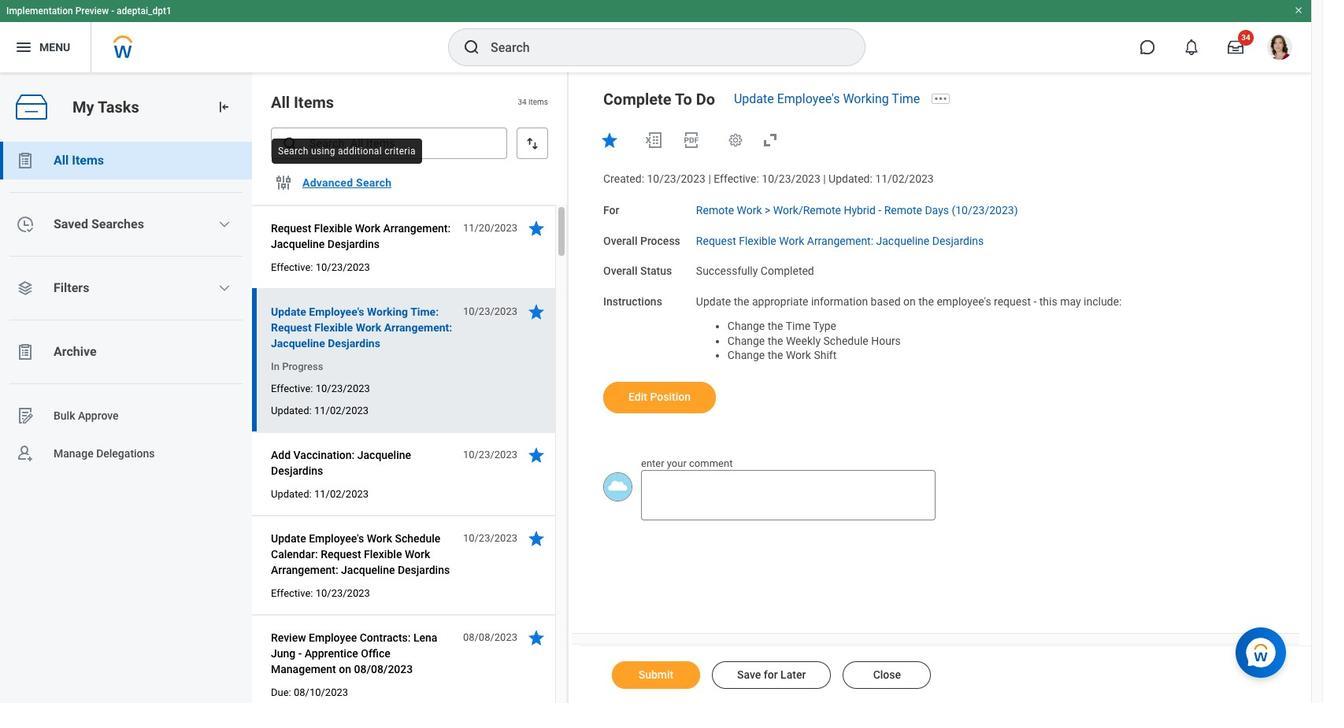 Task type: vqa. For each thing, say whether or not it's contained in the screenshot.
time to the right
yes



Task type: describe. For each thing, give the bounding box(es) containing it.
11/20/2023
[[463, 222, 518, 234]]

chevron down image for filters
[[219, 282, 231, 295]]

clipboard image for all items
[[16, 151, 35, 170]]

management
[[271, 663, 336, 676]]

2 updated: 11/02/2023 from the top
[[271, 489, 369, 500]]

update employee's working time link
[[734, 91, 921, 106]]

edit position button
[[604, 382, 716, 414]]

appropriate
[[752, 295, 809, 308]]

jacqueline inside "request flexible work arrangement: jacqueline desjardins"
[[271, 238, 325, 251]]

request inside update employee's work schedule calendar: request flexible work arrangement: jacqueline desjardins
[[321, 548, 361, 561]]

my tasks element
[[0, 72, 252, 704]]

update employee's work schedule calendar: request flexible work arrangement: jacqueline desjardins
[[271, 533, 450, 577]]

this
[[1040, 295, 1058, 308]]

shift
[[814, 349, 837, 362]]

created:
[[604, 173, 645, 185]]

menu button
[[0, 22, 91, 72]]

archive button
[[0, 333, 252, 371]]

1 change from the top
[[728, 320, 765, 332]]

bulk approve link
[[0, 397, 252, 435]]

star image for update employee's working time: request flexible work arrangement: jacqueline desjardins
[[527, 303, 546, 321]]

search inside button
[[356, 176, 392, 189]]

desjardins inside update employee's work schedule calendar: request flexible work arrangement: jacqueline desjardins
[[398, 564, 450, 577]]

for
[[604, 204, 620, 216]]

to
[[675, 90, 692, 109]]

2 vertical spatial updated:
[[271, 489, 312, 500]]

advanced
[[303, 176, 353, 189]]

due: 08/10/2023
[[271, 687, 348, 699]]

overall process
[[604, 234, 681, 247]]

successfully
[[696, 265, 758, 278]]

update for update the appropriate information based on the employee's request - this may include:
[[696, 295, 731, 308]]

notifications large image
[[1184, 39, 1200, 55]]

all inside 'button'
[[54, 153, 69, 168]]

hybrid
[[844, 204, 876, 216]]

in
[[271, 361, 280, 373]]

review
[[271, 632, 306, 645]]

approve
[[78, 409, 119, 422]]

submit
[[639, 669, 674, 682]]

close button
[[843, 662, 932, 689]]

items inside 'button'
[[72, 153, 104, 168]]

weekly
[[786, 334, 821, 347]]

jacqueline down days
[[877, 234, 930, 247]]

menu banner
[[0, 0, 1312, 72]]

overall status
[[604, 265, 672, 278]]

star image for request flexible work arrangement: jacqueline desjardins
[[527, 219, 546, 238]]

all items inside item list element
[[271, 93, 334, 112]]

34 items
[[518, 98, 548, 107]]

completed
[[761, 265, 815, 278]]

close environment banner image
[[1295, 6, 1304, 15]]

add vaccination: jacqueline desjardins button
[[271, 446, 455, 481]]

34 button
[[1219, 30, 1254, 65]]

position
[[650, 391, 691, 403]]

chevron down image for saved searches
[[219, 218, 231, 231]]

comment
[[689, 458, 733, 469]]

my tasks
[[72, 97, 139, 116]]

the left weekly
[[768, 334, 784, 347]]

0 vertical spatial on
[[904, 295, 916, 308]]

implementation preview -   adeptai_dpt1
[[6, 6, 172, 17]]

complete to do
[[604, 90, 715, 109]]

in progress
[[271, 361, 323, 373]]

desjardins inside update employee's working time: request flexible work arrangement: jacqueline desjardins
[[328, 337, 380, 350]]

successfully completed
[[696, 265, 815, 278]]

effective: 10/23/2023 for employee's
[[271, 588, 370, 600]]

may
[[1061, 295, 1081, 308]]

jung
[[271, 648, 296, 660]]

justify image
[[14, 38, 33, 57]]

flexible inside "request flexible work arrangement: jacqueline desjardins"
[[314, 222, 352, 235]]

preview
[[75, 6, 109, 17]]

arrangement: inside "request flexible work arrangement: jacqueline desjardins"
[[383, 222, 451, 235]]

save
[[738, 669, 761, 682]]

Search Workday  search field
[[491, 30, 833, 65]]

effective: 10/23/2023 for flexible
[[271, 262, 370, 273]]

based
[[871, 295, 901, 308]]

1 | from the left
[[709, 173, 711, 185]]

star image for add vaccination: jacqueline desjardins
[[527, 446, 546, 465]]

export to excel image
[[645, 131, 663, 150]]

for
[[764, 669, 778, 682]]

work inside update employee's working time: request flexible work arrangement: jacqueline desjardins
[[356, 321, 382, 334]]

(10/23/2023)
[[952, 204, 1018, 216]]

calendar:
[[271, 548, 318, 561]]

request up successfully in the right of the page
[[696, 234, 737, 247]]

search using additional criteria tooltip
[[269, 136, 425, 167]]

manage delegations link
[[0, 435, 252, 473]]

implementation
[[6, 6, 73, 17]]

34 for 34
[[1242, 33, 1251, 42]]

request flexible work arrangement: jacqueline desjardins button
[[271, 219, 455, 254]]

2 change from the top
[[728, 334, 765, 347]]

flexible inside update employee's working time: request flexible work arrangement: jacqueline desjardins
[[315, 321, 353, 334]]

employee's for update employee's work schedule calendar: request flexible work arrangement: jacqueline desjardins
[[309, 533, 364, 545]]

overall status element
[[696, 255, 815, 279]]

user plus image
[[16, 444, 35, 463]]

tasks
[[98, 97, 139, 116]]

rename image
[[16, 407, 35, 425]]

update the appropriate information based on the employee's request - this may include:
[[696, 295, 1122, 308]]

saved
[[54, 217, 88, 232]]

enter
[[641, 458, 665, 469]]

employee
[[309, 632, 357, 645]]

configure image
[[274, 173, 293, 192]]

update employee's work schedule calendar: request flexible work arrangement: jacqueline desjardins button
[[271, 529, 455, 580]]

searches
[[91, 217, 144, 232]]

1 vertical spatial updated:
[[271, 405, 312, 417]]

arrangement: inside update employee's work schedule calendar: request flexible work arrangement: jacqueline desjardins
[[271, 564, 339, 577]]

request inside "request flexible work arrangement: jacqueline desjardins"
[[271, 222, 312, 235]]

request flexible work arrangement: jacqueline desjardins inside request flexible work arrangement: jacqueline desjardins button
[[271, 222, 451, 251]]

instructions
[[604, 295, 663, 308]]

contracts:
[[360, 632, 411, 645]]

1 remote from the left
[[696, 204, 734, 216]]

saved searches button
[[0, 206, 252, 243]]

1 horizontal spatial request flexible work arrangement: jacqueline desjardins
[[696, 234, 984, 247]]

progress
[[282, 361, 323, 373]]

- inside the review employee contracts: lena jung - apprentice office management on 08/08/2023
[[298, 648, 302, 660]]

process
[[641, 234, 681, 247]]

saved searches
[[54, 217, 144, 232]]

view printable version (pdf) image
[[682, 131, 701, 150]]

gear image
[[728, 132, 744, 148]]

update for update employee's work schedule calendar: request flexible work arrangement: jacqueline desjardins
[[271, 533, 306, 545]]

jacqueline inside update employee's working time: request flexible work arrangement: jacqueline desjardins
[[271, 337, 325, 350]]

desjardins inside "add vaccination: jacqueline desjardins"
[[271, 465, 323, 477]]

employee's for update employee's working time: request flexible work arrangement: jacqueline desjardins
[[309, 306, 364, 318]]

2 effective: 10/23/2023 from the top
[[271, 383, 370, 395]]

all items button
[[0, 142, 252, 180]]

2 vertical spatial 11/02/2023
[[314, 489, 369, 500]]

>
[[765, 204, 771, 216]]

complete
[[604, 90, 672, 109]]

effective: down request flexible work arrangement: jacqueline desjardins button
[[271, 262, 313, 273]]

add vaccination: jacqueline desjardins
[[271, 449, 411, 477]]

update for update employee's working time: request flexible work arrangement: jacqueline desjardins
[[271, 306, 306, 318]]

0 vertical spatial 11/02/2023
[[876, 173, 934, 185]]

sort image
[[525, 136, 541, 151]]



Task type: locate. For each thing, give the bounding box(es) containing it.
submit button
[[612, 662, 700, 689]]

clipboard image inside archive button
[[16, 343, 35, 362]]

1 vertical spatial effective: 10/23/2023
[[271, 383, 370, 395]]

1 vertical spatial 08/08/2023
[[354, 663, 413, 676]]

work/remote
[[774, 204, 841, 216]]

0 vertical spatial clipboard image
[[16, 151, 35, 170]]

update up calendar:
[[271, 533, 306, 545]]

1 horizontal spatial remote
[[885, 204, 923, 216]]

do
[[696, 90, 715, 109]]

schedule inside update employee's work schedule calendar: request flexible work arrangement: jacqueline desjardins
[[395, 533, 441, 545]]

- up management
[[298, 648, 302, 660]]

arrangement: down calendar:
[[271, 564, 339, 577]]

the down successfully completed
[[734, 295, 750, 308]]

34 left profile logan mcneil "image"
[[1242, 33, 1251, 42]]

working inside update employee's working time: request flexible work arrangement: jacqueline desjardins
[[367, 306, 408, 318]]

jacqueline inside "add vaccination: jacqueline desjardins"
[[357, 449, 411, 462]]

1 vertical spatial 34
[[518, 98, 527, 107]]

0 horizontal spatial request flexible work arrangement: jacqueline desjardins
[[271, 222, 451, 251]]

request flexible work arrangement: jacqueline desjardins down remote work > work/remote hybrid - remote days (10/23/2023)
[[696, 234, 984, 247]]

2 remote from the left
[[885, 204, 923, 216]]

0 horizontal spatial remote
[[696, 204, 734, 216]]

type
[[813, 320, 837, 332]]

10/23/2023
[[647, 173, 706, 185], [762, 173, 821, 185], [316, 262, 370, 273], [463, 306, 518, 318], [316, 383, 370, 395], [463, 449, 518, 461], [463, 533, 518, 544], [316, 588, 370, 600]]

1 vertical spatial clipboard image
[[16, 343, 35, 362]]

all items up using
[[271, 93, 334, 112]]

jacqueline up in progress
[[271, 337, 325, 350]]

created: 10/23/2023 | effective: 10/23/2023 | updated: 11/02/2023
[[604, 173, 934, 185]]

effective: 10/23/2023 up employee
[[271, 588, 370, 600]]

inbox large image
[[1228, 39, 1244, 55]]

0 horizontal spatial |
[[709, 173, 711, 185]]

all items
[[271, 93, 334, 112], [54, 153, 104, 168]]

0 vertical spatial all items
[[271, 93, 334, 112]]

menu
[[39, 41, 70, 53]]

the down the appropriate
[[768, 320, 784, 332]]

0 horizontal spatial 08/08/2023
[[354, 663, 413, 676]]

chevron down image
[[219, 218, 231, 231], [219, 282, 231, 295]]

0 horizontal spatial schedule
[[395, 533, 441, 545]]

arrangement: down the time:
[[384, 321, 452, 334]]

0 horizontal spatial 34
[[518, 98, 527, 107]]

1 vertical spatial schedule
[[395, 533, 441, 545]]

remote left days
[[885, 204, 923, 216]]

using
[[311, 146, 335, 157]]

hours
[[872, 334, 901, 347]]

perspective image
[[16, 279, 35, 298]]

remote left >
[[696, 204, 734, 216]]

1 star image from the top
[[527, 303, 546, 321]]

0 vertical spatial star image
[[527, 303, 546, 321]]

vaccination:
[[294, 449, 355, 462]]

update for update employee's working time
[[734, 91, 774, 106]]

1 vertical spatial search
[[356, 176, 392, 189]]

1 vertical spatial 11/02/2023
[[314, 405, 369, 417]]

0 vertical spatial employee's
[[777, 91, 840, 106]]

1 overall from the top
[[604, 234, 638, 247]]

update inside update employee's working time: request flexible work arrangement: jacqueline desjardins
[[271, 306, 306, 318]]

1 horizontal spatial search
[[356, 176, 392, 189]]

items inside item list element
[[294, 93, 334, 112]]

jacqueline right vaccination:
[[357, 449, 411, 462]]

close
[[874, 669, 901, 682]]

1 vertical spatial on
[[339, 663, 351, 676]]

2 vertical spatial star image
[[527, 629, 546, 648]]

updated: down in progress
[[271, 405, 312, 417]]

edit position
[[629, 391, 691, 403]]

- right hybrid
[[879, 204, 882, 216]]

1 horizontal spatial schedule
[[824, 334, 869, 347]]

work inside change the time type change the weekly schedule hours change the work shift
[[786, 349, 812, 362]]

effective: 10/23/2023
[[271, 262, 370, 273], [271, 383, 370, 395], [271, 588, 370, 600]]

clipboard image for archive
[[16, 343, 35, 362]]

1 horizontal spatial time
[[892, 91, 921, 106]]

0 horizontal spatial on
[[339, 663, 351, 676]]

1 vertical spatial all items
[[54, 153, 104, 168]]

adeptai_dpt1
[[117, 6, 172, 17]]

flexible inside update employee's work schedule calendar: request flexible work arrangement: jacqueline desjardins
[[364, 548, 402, 561]]

your
[[667, 458, 687, 469]]

work
[[737, 204, 762, 216], [355, 222, 381, 235], [779, 234, 805, 247], [356, 321, 382, 334], [786, 349, 812, 362], [367, 533, 392, 545], [405, 548, 430, 561]]

manage delegations
[[54, 447, 155, 460]]

the left employee's
[[919, 295, 934, 308]]

information
[[811, 295, 868, 308]]

delegations
[[96, 447, 155, 460]]

1 vertical spatial overall
[[604, 265, 638, 278]]

arrangement: down remote work > work/remote hybrid - remote days (10/23/2023)
[[807, 234, 874, 247]]

08/08/2023 inside the review employee contracts: lena jung - apprentice office management on 08/08/2023
[[354, 663, 413, 676]]

search
[[278, 146, 309, 157], [356, 176, 392, 189]]

2 chevron down image from the top
[[219, 282, 231, 295]]

remote work > work/remote hybrid - remote days (10/23/2023) link
[[696, 201, 1018, 216]]

0 vertical spatial all
[[271, 93, 290, 112]]

filters
[[54, 281, 89, 295]]

additional
[[338, 146, 382, 157]]

overall up instructions
[[604, 265, 638, 278]]

1 vertical spatial all
[[54, 153, 69, 168]]

employee's inside update employee's working time: request flexible work arrangement: jacqueline desjardins
[[309, 306, 364, 318]]

save for later button
[[712, 662, 832, 689]]

jacqueline down configure icon at the left
[[271, 238, 325, 251]]

working
[[843, 91, 889, 106], [367, 306, 408, 318]]

34 left items
[[518, 98, 527, 107]]

updated: down the add
[[271, 489, 312, 500]]

0 vertical spatial working
[[843, 91, 889, 106]]

on
[[904, 295, 916, 308], [339, 663, 351, 676]]

1 horizontal spatial all items
[[271, 93, 334, 112]]

2 vertical spatial star image
[[527, 529, 546, 548]]

save for later
[[738, 669, 806, 682]]

1 horizontal spatial items
[[294, 93, 334, 112]]

2 vertical spatial change
[[728, 349, 765, 362]]

1 vertical spatial search image
[[282, 136, 298, 151]]

34 inside button
[[1242, 33, 1251, 42]]

jacqueline inside update employee's work schedule calendar: request flexible work arrangement: jacqueline desjardins
[[341, 564, 395, 577]]

2 clipboard image from the top
[[16, 343, 35, 362]]

overall down for
[[604, 234, 638, 247]]

1 vertical spatial items
[[72, 153, 104, 168]]

0 vertical spatial items
[[294, 93, 334, 112]]

my
[[72, 97, 94, 116]]

action bar region
[[581, 646, 1312, 704]]

2 overall from the top
[[604, 265, 638, 278]]

advanced search
[[303, 176, 392, 189]]

criteria
[[385, 146, 416, 157]]

all right transformation import 'image'
[[271, 93, 290, 112]]

update employee's working time: request flexible work arrangement: jacqueline desjardins button
[[271, 303, 455, 353]]

08/08/2023
[[463, 632, 518, 644], [354, 663, 413, 676]]

all items down my at the top of page
[[54, 153, 104, 168]]

on down apprentice
[[339, 663, 351, 676]]

1 clipboard image from the top
[[16, 151, 35, 170]]

update up in progress
[[271, 306, 306, 318]]

overall
[[604, 234, 638, 247], [604, 265, 638, 278]]

arrangement: inside update employee's working time: request flexible work arrangement: jacqueline desjardins
[[384, 321, 452, 334]]

update employee's working time
[[734, 91, 921, 106]]

time inside change the time type change the weekly schedule hours change the work shift
[[786, 320, 811, 332]]

34 inside item list element
[[518, 98, 527, 107]]

review employee contracts: lena jung - apprentice office management on 08/08/2023 button
[[271, 629, 455, 679]]

on right based
[[904, 295, 916, 308]]

jacqueline up contracts:
[[341, 564, 395, 577]]

11/02/2023 down "add vaccination: jacqueline desjardins"
[[314, 489, 369, 500]]

employee's inside update employee's work schedule calendar: request flexible work arrangement: jacqueline desjardins
[[309, 533, 364, 545]]

0 vertical spatial schedule
[[824, 334, 869, 347]]

1 vertical spatial time
[[786, 320, 811, 332]]

1 horizontal spatial all
[[271, 93, 290, 112]]

effective: down gear icon
[[714, 173, 759, 185]]

remote work > work/remote hybrid - remote days (10/23/2023)
[[696, 204, 1018, 216]]

list
[[0, 142, 252, 473]]

updated: 11/02/2023
[[271, 405, 369, 417], [271, 489, 369, 500]]

0 vertical spatial search
[[278, 146, 309, 157]]

search image
[[463, 38, 481, 57], [282, 136, 298, 151]]

request
[[271, 222, 312, 235], [696, 234, 737, 247], [271, 321, 312, 334], [321, 548, 361, 561]]

working for time
[[843, 91, 889, 106]]

0 vertical spatial overall
[[604, 234, 638, 247]]

0 vertical spatial 08/08/2023
[[463, 632, 518, 644]]

star image
[[600, 131, 619, 150], [527, 219, 546, 238], [527, 529, 546, 548]]

clipboard image left archive
[[16, 343, 35, 362]]

fullscreen image
[[761, 131, 780, 150]]

1 vertical spatial working
[[367, 306, 408, 318]]

lena
[[414, 632, 438, 645]]

bulk approve
[[54, 409, 119, 422]]

all up saved
[[54, 153, 69, 168]]

apprentice
[[305, 648, 358, 660]]

effective: 10/23/2023 down the progress on the left bottom of the page
[[271, 383, 370, 395]]

change the time type change the weekly schedule hours change the work shift
[[728, 320, 901, 362]]

1 horizontal spatial search image
[[463, 38, 481, 57]]

1 effective: 10/23/2023 from the top
[[271, 262, 370, 273]]

0 vertical spatial chevron down image
[[219, 218, 231, 231]]

0 horizontal spatial time
[[786, 320, 811, 332]]

0 vertical spatial updated:
[[829, 173, 873, 185]]

list containing all items
[[0, 142, 252, 473]]

11/02/2023 up days
[[876, 173, 934, 185]]

1 horizontal spatial |
[[824, 173, 826, 185]]

items
[[294, 93, 334, 112], [72, 153, 104, 168]]

item list element
[[252, 72, 569, 704]]

1 vertical spatial star image
[[527, 446, 546, 465]]

chevron down image inside saved searches dropdown button
[[219, 218, 231, 231]]

08/08/2023 right lena
[[463, 632, 518, 644]]

3 change from the top
[[728, 349, 765, 362]]

1 horizontal spatial on
[[904, 295, 916, 308]]

profile logan mcneil image
[[1268, 35, 1293, 63]]

0 horizontal spatial all
[[54, 153, 69, 168]]

remote
[[696, 204, 734, 216], [885, 204, 923, 216]]

34 for 34 items
[[518, 98, 527, 107]]

0 vertical spatial effective: 10/23/2023
[[271, 262, 370, 273]]

jacqueline
[[877, 234, 930, 247], [271, 238, 325, 251], [271, 337, 325, 350], [357, 449, 411, 462], [341, 564, 395, 577]]

overall for overall process
[[604, 234, 638, 247]]

- right preview
[[111, 6, 114, 17]]

search down additional
[[356, 176, 392, 189]]

08/08/2023 down office on the left bottom of page
[[354, 663, 413, 676]]

due:
[[271, 687, 291, 699]]

employee's for update employee's working time
[[777, 91, 840, 106]]

3 effective: 10/23/2023 from the top
[[271, 588, 370, 600]]

employee's
[[937, 295, 992, 308]]

archive
[[54, 344, 97, 359]]

effective: down in progress
[[271, 383, 313, 395]]

star image for review employee contracts: lena jung - apprentice office management on 08/08/2023
[[527, 629, 546, 648]]

all items inside 'button'
[[54, 153, 104, 168]]

working for time:
[[367, 306, 408, 318]]

employee's up calendar:
[[309, 533, 364, 545]]

include:
[[1084, 295, 1122, 308]]

status
[[641, 265, 672, 278]]

0 vertical spatial search image
[[463, 38, 481, 57]]

manage
[[54, 447, 93, 460]]

1 vertical spatial change
[[728, 334, 765, 347]]

flexible
[[314, 222, 352, 235], [739, 234, 777, 247], [315, 321, 353, 334], [364, 548, 402, 561]]

arrangement:
[[383, 222, 451, 235], [807, 234, 874, 247], [384, 321, 452, 334], [271, 564, 339, 577]]

updated:
[[829, 173, 873, 185], [271, 405, 312, 417], [271, 489, 312, 500]]

desjardins inside "request flexible work arrangement: jacqueline desjardins"
[[328, 238, 380, 251]]

2 star image from the top
[[527, 446, 546, 465]]

1 horizontal spatial 34
[[1242, 33, 1251, 42]]

employee's
[[777, 91, 840, 106], [309, 306, 364, 318], [309, 533, 364, 545]]

1 horizontal spatial 08/08/2023
[[463, 632, 518, 644]]

0 horizontal spatial items
[[72, 153, 104, 168]]

2 vertical spatial effective: 10/23/2023
[[271, 588, 370, 600]]

later
[[781, 669, 806, 682]]

updated: 11/02/2023 down "add vaccination: jacqueline desjardins"
[[271, 489, 369, 500]]

effective: 10/23/2023 down request flexible work arrangement: jacqueline desjardins button
[[271, 262, 370, 273]]

clipboard image
[[16, 151, 35, 170], [16, 343, 35, 362]]

office
[[361, 648, 391, 660]]

0 horizontal spatial search image
[[282, 136, 298, 151]]

updated: up remote work > work/remote hybrid - remote days (10/23/2023) link
[[829, 173, 873, 185]]

enter your comment text field
[[641, 471, 936, 521]]

1 updated: 11/02/2023 from the top
[[271, 405, 369, 417]]

0 vertical spatial time
[[892, 91, 921, 106]]

clock check image
[[16, 215, 35, 234]]

update inside update employee's work schedule calendar: request flexible work arrangement: jacqueline desjardins
[[271, 533, 306, 545]]

1 vertical spatial employee's
[[309, 306, 364, 318]]

employee's up the progress on the left bottom of the page
[[309, 306, 364, 318]]

clipboard image inside all items 'button'
[[16, 151, 35, 170]]

0 horizontal spatial all items
[[54, 153, 104, 168]]

1 vertical spatial updated: 11/02/2023
[[271, 489, 369, 500]]

request flexible work arrangement: jacqueline desjardins link
[[696, 231, 984, 247]]

time:
[[411, 306, 439, 318]]

clipboard image up clock check image
[[16, 151, 35, 170]]

0 vertical spatial 34
[[1242, 33, 1251, 42]]

items
[[529, 98, 548, 107]]

search using additional criteria
[[278, 146, 416, 157]]

star image
[[527, 303, 546, 321], [527, 446, 546, 465], [527, 629, 546, 648]]

- inside menu banner
[[111, 6, 114, 17]]

request right calendar:
[[321, 548, 361, 561]]

0 horizontal spatial search
[[278, 146, 309, 157]]

edit
[[629, 391, 648, 403]]

1 horizontal spatial working
[[843, 91, 889, 106]]

0 vertical spatial updated: 11/02/2023
[[271, 405, 369, 417]]

08/10/2023
[[294, 687, 348, 699]]

overall for overall status
[[604, 265, 638, 278]]

updated: 11/02/2023 up vaccination:
[[271, 405, 369, 417]]

arrangement: left 11/20/2023
[[383, 222, 451, 235]]

employee's up fullscreen icon
[[777, 91, 840, 106]]

transformation import image
[[216, 99, 232, 115]]

effective: down calendar:
[[271, 588, 313, 600]]

update up fullscreen icon
[[734, 91, 774, 106]]

2 | from the left
[[824, 173, 826, 185]]

days
[[925, 204, 949, 216]]

0 vertical spatial change
[[728, 320, 765, 332]]

request down configure icon at the left
[[271, 222, 312, 235]]

on inside the review employee contracts: lena jung - apprentice office management on 08/08/2023
[[339, 663, 351, 676]]

add
[[271, 449, 291, 462]]

bulk
[[54, 409, 75, 422]]

request flexible work arrangement: jacqueline desjardins down advanced search
[[271, 222, 451, 251]]

review employee contracts: lena jung - apprentice office management on 08/08/2023
[[271, 632, 438, 676]]

enter your comment
[[641, 458, 733, 469]]

desjardins
[[933, 234, 984, 247], [328, 238, 380, 251], [328, 337, 380, 350], [271, 465, 323, 477], [398, 564, 450, 577]]

the left shift
[[768, 349, 784, 362]]

- left this at the right top of page
[[1034, 295, 1037, 308]]

1 chevron down image from the top
[[219, 218, 231, 231]]

update down successfully in the right of the page
[[696, 295, 731, 308]]

update employee's working time: request flexible work arrangement: jacqueline desjardins
[[271, 306, 452, 350]]

search inside tooltip
[[278, 146, 309, 157]]

effective:
[[714, 173, 759, 185], [271, 262, 313, 273], [271, 383, 313, 395], [271, 588, 313, 600]]

desjardins inside request flexible work arrangement: jacqueline desjardins link
[[933, 234, 984, 247]]

3 star image from the top
[[527, 629, 546, 648]]

1 vertical spatial chevron down image
[[219, 282, 231, 295]]

0 horizontal spatial working
[[367, 306, 408, 318]]

0 vertical spatial star image
[[600, 131, 619, 150]]

all inside item list element
[[271, 93, 290, 112]]

time
[[892, 91, 921, 106], [786, 320, 811, 332]]

2 vertical spatial employee's
[[309, 533, 364, 545]]

request inside update employee's working time: request flexible work arrangement: jacqueline desjardins
[[271, 321, 312, 334]]

items down my at the top of page
[[72, 153, 104, 168]]

1 vertical spatial star image
[[527, 219, 546, 238]]

work inside "request flexible work arrangement: jacqueline desjardins"
[[355, 222, 381, 235]]

11/02/2023 up vaccination:
[[314, 405, 369, 417]]

items up using
[[294, 93, 334, 112]]

schedule inside change the time type change the weekly schedule hours change the work shift
[[824, 334, 869, 347]]

star image for update employee's work schedule calendar: request flexible work arrangement: jacqueline desjardins
[[527, 529, 546, 548]]

request up in progress
[[271, 321, 312, 334]]

advanced search button
[[296, 167, 398, 199]]

search left using
[[278, 146, 309, 157]]



